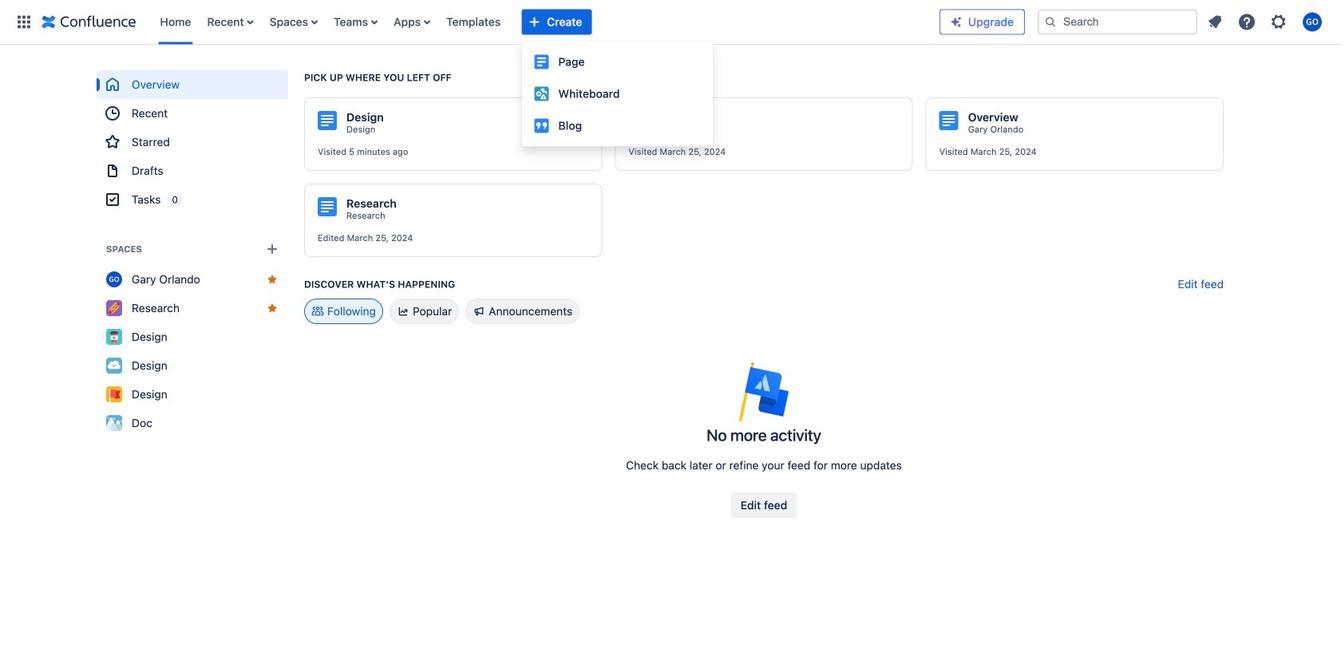 Task type: describe. For each thing, give the bounding box(es) containing it.
list for the appswitcher icon
[[152, 0, 940, 44]]

create a space image
[[263, 240, 282, 259]]

1 unstar this space image from the top
[[266, 273, 279, 286]]

list for the premium icon
[[1201, 8, 1332, 36]]

button group group
[[731, 493, 797, 518]]

help icon image
[[1238, 12, 1257, 32]]



Task type: vqa. For each thing, say whether or not it's contained in the screenshot.
BUTTON GROUP 'group'
yes



Task type: locate. For each thing, give the bounding box(es) containing it.
0 vertical spatial unstar this space image
[[266, 273, 279, 286]]

search image
[[1044, 16, 1057, 28]]

1 vertical spatial unstar this space image
[[266, 302, 279, 315]]

global element
[[10, 0, 940, 44]]

banner
[[0, 0, 1342, 45]]

list
[[152, 0, 940, 44], [1201, 8, 1332, 36]]

Search field
[[1038, 9, 1198, 35]]

0 horizontal spatial list
[[152, 0, 940, 44]]

0 horizontal spatial group
[[97, 70, 288, 214]]

appswitcher icon image
[[14, 12, 34, 32]]

notification icon image
[[1206, 12, 1225, 32]]

None search field
[[1038, 9, 1198, 35]]

group
[[522, 41, 713, 147], [97, 70, 288, 214]]

unstar this space image
[[266, 273, 279, 286], [266, 302, 279, 315]]

1 horizontal spatial group
[[522, 41, 713, 147]]

your profile and preferences image
[[1303, 12, 1322, 32]]

premium image
[[950, 16, 963, 28]]

2 unstar this space image from the top
[[266, 302, 279, 315]]

confluence image
[[42, 12, 136, 32], [42, 12, 136, 32]]

1 horizontal spatial list
[[1201, 8, 1332, 36]]

settings icon image
[[1270, 12, 1289, 32]]



